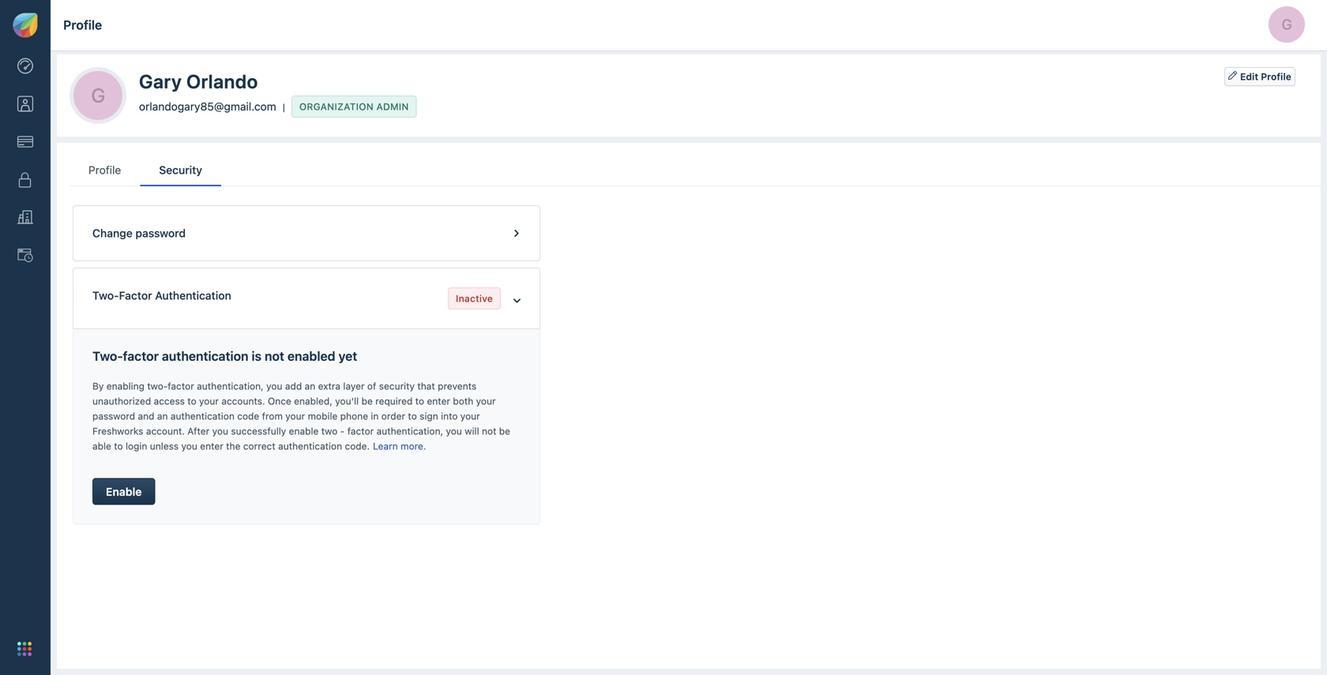 Task type: vqa. For each thing, say whether or not it's contained in the screenshot.
View at left bottom
no



Task type: locate. For each thing, give the bounding box(es) containing it.
authentication down the enable
[[278, 441, 342, 452]]

both
[[453, 396, 473, 407]]

0 horizontal spatial be
[[361, 396, 373, 407]]

enable
[[106, 485, 142, 498]]

profile right the freshworks icon
[[63, 17, 102, 32]]

enter up sign
[[427, 396, 450, 407]]

1 horizontal spatial not
[[482, 426, 496, 437]]

to down that
[[415, 396, 424, 407]]

1 vertical spatial enter
[[200, 441, 223, 452]]

edit
[[1240, 71, 1258, 82]]

an up enabled,
[[305, 381, 315, 392]]

factor up enabling
[[123, 349, 159, 364]]

0 vertical spatial authentication
[[162, 349, 248, 364]]

learn more.
[[373, 441, 426, 452]]

not right is
[[265, 349, 284, 364]]

1 horizontal spatial enter
[[427, 396, 450, 407]]

2 two- from the top
[[92, 349, 123, 364]]

in
[[371, 411, 379, 422]]

extra
[[318, 381, 341, 392]]

factor up the code.
[[347, 426, 374, 437]]

organization
[[299, 101, 374, 112]]

enter
[[427, 396, 450, 407], [200, 441, 223, 452]]

password up freshworks
[[92, 411, 135, 422]]

account.
[[146, 426, 185, 437]]

to left sign
[[408, 411, 417, 422]]

be
[[361, 396, 373, 407], [499, 426, 510, 437]]

you up 'once'
[[266, 381, 282, 392]]

you
[[266, 381, 282, 392], [212, 426, 228, 437], [446, 426, 462, 437], [181, 441, 197, 452]]

login
[[126, 441, 147, 452]]

0 horizontal spatial not
[[265, 349, 284, 364]]

two-factor authentication
[[92, 289, 231, 302]]

profile picture image
[[1269, 6, 1305, 42], [73, 71, 122, 120]]

an
[[305, 381, 315, 392], [157, 411, 168, 422]]

code
[[237, 411, 259, 422]]

into
[[441, 411, 458, 422]]

change password button
[[73, 205, 540, 261]]

to
[[187, 396, 196, 407], [415, 396, 424, 407], [408, 411, 417, 422], [114, 441, 123, 452]]

password inside by enabling two-factor authentication, you add an extra layer of security that prevents unauthorized access to your accounts. once enabled, you'll be required to enter both your password and an authentication code from your mobile phone in order to sign into your freshworks account. after you successfully enable two - factor authentication, you will not be able to login unless you enter the correct authentication code.
[[92, 411, 135, 422]]

profile inside 'button'
[[1261, 71, 1291, 82]]

be right will
[[499, 426, 510, 437]]

1 vertical spatial password
[[92, 411, 135, 422]]

authentication, up more.
[[377, 426, 443, 437]]

1 horizontal spatial an
[[305, 381, 315, 392]]

2 vertical spatial profile
[[88, 164, 121, 177]]

profile picture image up edit profile
[[1269, 6, 1305, 42]]

1 vertical spatial profile picture image
[[73, 71, 122, 120]]

1 vertical spatial two-
[[92, 349, 123, 364]]

two- for factor
[[92, 349, 123, 364]]

two- down change
[[92, 289, 119, 302]]

0 vertical spatial an
[[305, 381, 315, 392]]

0 horizontal spatial authentication,
[[197, 381, 264, 392]]

0 vertical spatial two-
[[92, 289, 119, 302]]

orlandogary85@gmail.com
[[139, 100, 276, 113]]

not
[[265, 349, 284, 364], [482, 426, 496, 437]]

your up will
[[460, 411, 480, 422]]

1 horizontal spatial profile picture image
[[1269, 6, 1305, 42]]

0 horizontal spatial factor
[[123, 349, 159, 364]]

phone
[[340, 411, 368, 422]]

security
[[159, 164, 202, 177]]

password
[[135, 227, 186, 240], [92, 411, 135, 422]]

0 horizontal spatial enter
[[200, 441, 223, 452]]

accounts.
[[221, 396, 265, 407]]

factor
[[123, 349, 159, 364], [168, 381, 194, 392], [347, 426, 374, 437]]

admin
[[376, 101, 409, 112]]

0 vertical spatial factor
[[123, 349, 159, 364]]

profile
[[63, 17, 102, 32], [1261, 71, 1291, 82], [88, 164, 121, 177]]

0 horizontal spatial an
[[157, 411, 168, 422]]

authentication up after
[[171, 411, 234, 422]]

2 horizontal spatial factor
[[347, 426, 374, 437]]

once
[[268, 396, 291, 407]]

unless
[[150, 441, 179, 452]]

1 vertical spatial be
[[499, 426, 510, 437]]

an up the account.
[[157, 411, 168, 422]]

freshworks icon image
[[13, 13, 38, 38]]

1 vertical spatial an
[[157, 411, 168, 422]]

the
[[226, 441, 240, 452]]

0 vertical spatial password
[[135, 227, 186, 240]]

tab list
[[70, 156, 1321, 186]]

1 vertical spatial not
[[482, 426, 496, 437]]

that
[[417, 381, 435, 392]]

1 vertical spatial profile
[[1261, 71, 1291, 82]]

enabled,
[[294, 396, 332, 407]]

to down freshworks
[[114, 441, 123, 452]]

password right change
[[135, 227, 186, 240]]

is
[[252, 349, 262, 364]]

you down after
[[181, 441, 197, 452]]

profile up change
[[88, 164, 121, 177]]

freshworks
[[92, 426, 143, 437]]

your right both
[[476, 396, 496, 407]]

enter down after
[[200, 441, 223, 452]]

correct
[[243, 441, 275, 452]]

1 vertical spatial factor
[[168, 381, 194, 392]]

1 horizontal spatial authentication,
[[377, 426, 443, 437]]

1 horizontal spatial be
[[499, 426, 510, 437]]

authentication left is
[[162, 349, 248, 364]]

inactive
[[456, 293, 493, 304]]

1 vertical spatial authentication,
[[377, 426, 443, 437]]

enabling
[[106, 381, 145, 392]]

factor
[[119, 289, 152, 302]]

authentication
[[162, 349, 248, 364], [171, 411, 234, 422], [278, 441, 342, 452]]

not right will
[[482, 426, 496, 437]]

two-factor authentication is not enabled yet
[[92, 349, 357, 364]]

your
[[199, 396, 219, 407], [476, 396, 496, 407], [285, 411, 305, 422], [460, 411, 480, 422]]

|
[[283, 102, 285, 113]]

enabled
[[287, 349, 335, 364]]

change password
[[92, 227, 186, 240]]

authentication, up accounts. on the left bottom of the page
[[197, 381, 264, 392]]

0 vertical spatial profile picture image
[[1269, 6, 1305, 42]]

organization image
[[17, 210, 33, 226]]

two- up by
[[92, 349, 123, 364]]

two-
[[92, 289, 119, 302], [92, 349, 123, 364]]

authentication,
[[197, 381, 264, 392], [377, 426, 443, 437]]

two- for factor
[[92, 289, 119, 302]]

audit logs image
[[17, 248, 33, 264]]

enable button
[[92, 478, 155, 505]]

from
[[262, 411, 283, 422]]

1 two- from the top
[[92, 289, 119, 302]]

0 vertical spatial enter
[[427, 396, 450, 407]]

freshworks switcher image
[[17, 642, 32, 656]]

factor up access
[[168, 381, 194, 392]]

be down of on the left of the page
[[361, 396, 373, 407]]

profile inside tab list
[[88, 164, 121, 177]]

will
[[465, 426, 479, 437]]

2 vertical spatial authentication
[[278, 441, 342, 452]]

users image
[[17, 96, 33, 112]]

profile right "edit" at the right top
[[1261, 71, 1291, 82]]

profile picture image left gary
[[73, 71, 122, 120]]

more.
[[401, 441, 426, 452]]

able
[[92, 441, 111, 452]]



Task type: describe. For each thing, give the bounding box(es) containing it.
not inside by enabling two-factor authentication, you add an extra layer of security that prevents unauthorized access to your accounts. once enabled, you'll be required to enter both your password and an authentication code from your mobile phone in order to sign into your freshworks account. after you successfully enable two - factor authentication, you will not be able to login unless you enter the correct authentication code.
[[482, 426, 496, 437]]

your up after
[[199, 396, 219, 407]]

prevents
[[438, 381, 477, 392]]

security
[[379, 381, 415, 392]]

learn
[[373, 441, 398, 452]]

mobile
[[308, 411, 338, 422]]

1 vertical spatial authentication
[[171, 411, 234, 422]]

two
[[321, 426, 338, 437]]

2 vertical spatial factor
[[347, 426, 374, 437]]

unauthorized
[[92, 396, 151, 407]]

order
[[381, 411, 405, 422]]

orlandogary85@gmail.com |
[[139, 100, 285, 113]]

1 horizontal spatial factor
[[168, 381, 194, 392]]

edit profile
[[1240, 71, 1291, 82]]

you down into
[[446, 426, 462, 437]]

0 vertical spatial not
[[265, 349, 284, 364]]

neo admin center image
[[17, 58, 33, 74]]

required
[[375, 396, 413, 407]]

code.
[[345, 441, 370, 452]]

by enabling two-factor authentication, you add an extra layer of security that prevents unauthorized access to your accounts. once enabled, you'll be required to enter both your password and an authentication code from your mobile phone in order to sign into your freshworks account. after you successfully enable two - factor authentication, you will not be able to login unless you enter the correct authentication code.
[[92, 381, 510, 452]]

organization admin
[[299, 101, 409, 112]]

tab list containing profile
[[70, 156, 1321, 186]]

sign
[[420, 411, 438, 422]]

and
[[138, 411, 154, 422]]

learn more. link
[[370, 441, 429, 452]]

your up the enable
[[285, 411, 305, 422]]

of
[[367, 381, 376, 392]]

you'll
[[335, 396, 359, 407]]

after
[[187, 426, 210, 437]]

authentication
[[155, 289, 231, 302]]

gary orlando
[[139, 70, 258, 92]]

two-
[[147, 381, 168, 392]]

by
[[92, 381, 104, 392]]

0 vertical spatial be
[[361, 396, 373, 407]]

0 vertical spatial profile
[[63, 17, 102, 32]]

-
[[340, 426, 345, 437]]

to right access
[[187, 396, 196, 407]]

gary
[[139, 70, 182, 92]]

add
[[285, 381, 302, 392]]

layer
[[343, 381, 365, 392]]

password inside dropdown button
[[135, 227, 186, 240]]

access
[[154, 396, 185, 407]]

successfully
[[231, 426, 286, 437]]

change
[[92, 227, 133, 240]]

enable
[[289, 426, 319, 437]]

0 vertical spatial authentication,
[[197, 381, 264, 392]]

edit profile button
[[1224, 67, 1296, 86]]

orlando
[[186, 70, 258, 92]]

yet
[[339, 349, 357, 364]]

security image
[[17, 172, 33, 188]]

you up the the
[[212, 426, 228, 437]]

0 horizontal spatial profile picture image
[[73, 71, 122, 120]]

my subscriptions image
[[17, 134, 33, 150]]



